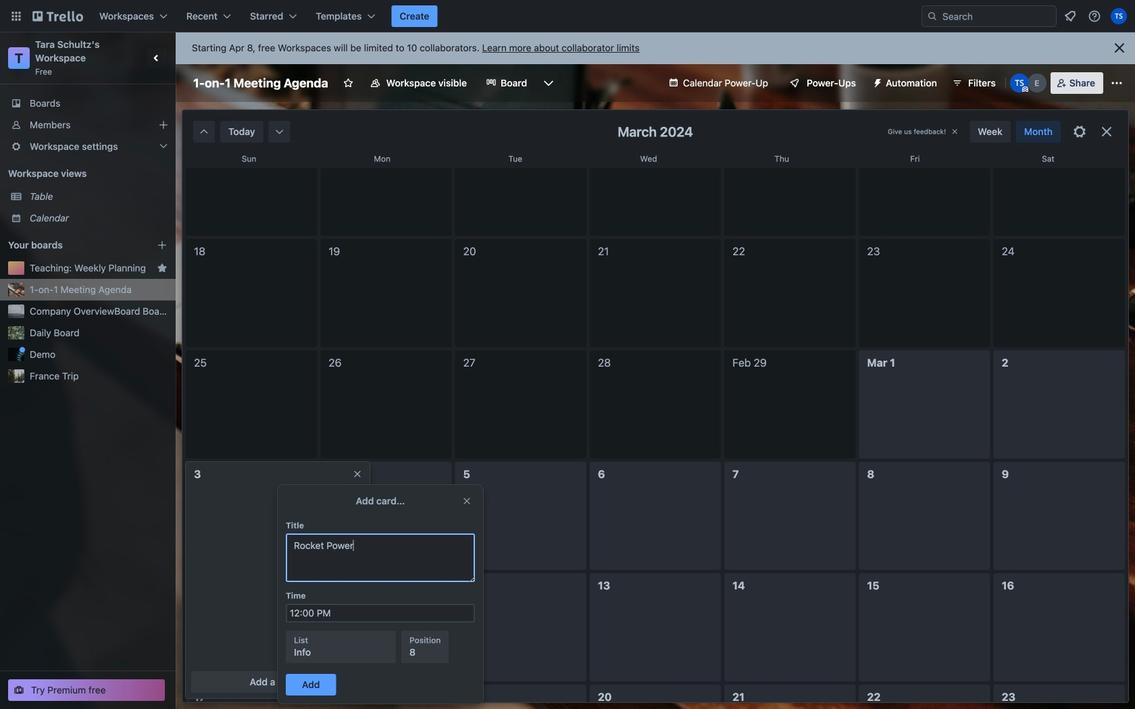 Task type: locate. For each thing, give the bounding box(es) containing it.
None text field
[[286, 604, 475, 623]]

None submit
[[286, 675, 336, 696]]

workspace navigation collapse icon image
[[147, 49, 166, 68]]

open information menu image
[[1088, 9, 1102, 23]]

primary element
[[0, 0, 1136, 32]]

None text field
[[286, 534, 475, 583]]

2 horizontal spatial sm image
[[867, 72, 886, 91]]

sm image
[[867, 72, 886, 91], [197, 125, 211, 139], [273, 125, 286, 139]]

back to home image
[[32, 5, 83, 27]]

0 horizontal spatial sm image
[[197, 125, 211, 139]]

starred icon image
[[157, 263, 168, 274]]

your boards with 6 items element
[[8, 237, 137, 253]]

tara schultz (taraschultz7) image
[[1111, 8, 1127, 24]]

add board image
[[157, 240, 168, 251]]



Task type: vqa. For each thing, say whether or not it's contained in the screenshot.
bottommost restrictions
no



Task type: describe. For each thing, give the bounding box(es) containing it.
0 notifications image
[[1063, 8, 1079, 24]]

Board name text field
[[187, 72, 335, 94]]

this member is an admin of this board. image
[[1023, 87, 1029, 93]]

ethanhunt1 (ethanhunt117) image
[[1028, 74, 1047, 93]]

search image
[[927, 11, 938, 22]]

customize views image
[[542, 76, 556, 90]]

Search field
[[922, 5, 1057, 27]]

star or unstar board image
[[343, 78, 354, 89]]

tara schultz (taraschultz7) image
[[1010, 74, 1029, 93]]

show menu image
[[1111, 76, 1124, 90]]

1 horizontal spatial sm image
[[273, 125, 286, 139]]



